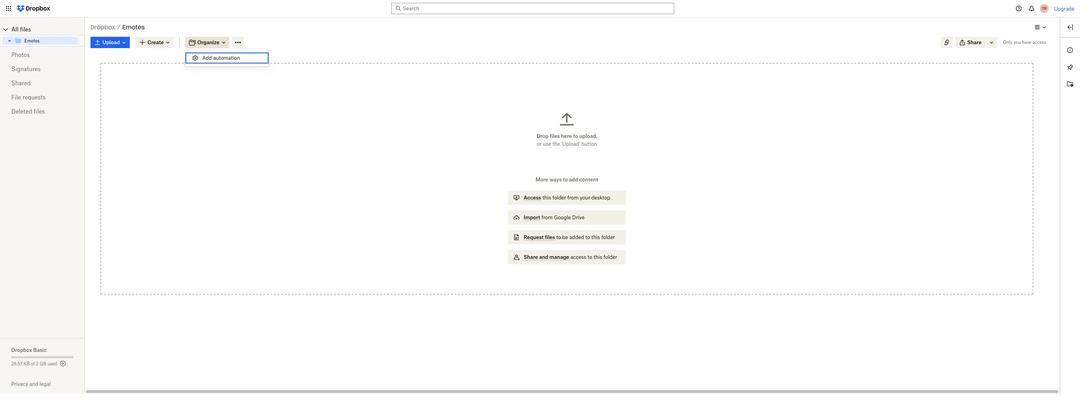 Task type: vqa. For each thing, say whether or not it's contained in the screenshot.
Photos in the left of the page
yes



Task type: describe. For each thing, give the bounding box(es) containing it.
shared
[[11, 80, 31, 87]]

28.57
[[11, 361, 22, 366]]

desktop
[[592, 195, 610, 201]]

file requests link
[[11, 90, 74, 104]]

more ways to add content
[[536, 176, 598, 183]]

dropbox link
[[91, 23, 115, 32]]

deleted
[[11, 108, 32, 115]]

dropbox logo - go to the homepage image
[[14, 3, 53, 14]]

open activity image
[[1066, 80, 1075, 88]]

to down "request files to be added to this folder"
[[588, 254, 593, 260]]

content
[[580, 176, 598, 183]]

files for request
[[545, 234, 555, 240]]

request files to be added to this folder
[[524, 234, 615, 240]]

access this folder from your desktop
[[524, 195, 610, 201]]

and for legal
[[29, 381, 38, 387]]

photos
[[11, 51, 30, 58]]

more ways to add content element
[[507, 176, 627, 271]]

1 horizontal spatial from
[[568, 195, 579, 201]]

have
[[1022, 40, 1032, 45]]

global header element
[[0, 0, 1081, 17]]

all files tree
[[1, 24, 85, 46]]

share and manage access to this folder
[[524, 254, 617, 260]]

open details pane image
[[1066, 23, 1075, 31]]

legal
[[40, 381, 51, 387]]

dropbox / emotes
[[91, 24, 145, 31]]

upgrade
[[1055, 5, 1075, 11]]

requests
[[23, 94, 46, 101]]

share for share
[[968, 39, 982, 45]]

1 vertical spatial this
[[592, 234, 600, 240]]

basic
[[33, 347, 47, 353]]

dropbox basic
[[11, 347, 47, 353]]

file requests
[[11, 94, 46, 101]]

add automation menu item
[[185, 52, 269, 64]]

added
[[570, 234, 584, 240]]

0 horizontal spatial from
[[542, 214, 553, 220]]

emotes inside "link"
[[24, 38, 40, 43]]

gb
[[40, 361, 46, 366]]

drop files here to upload, or use the 'upload' button
[[537, 133, 597, 147]]

upgrade link
[[1055, 5, 1075, 11]]

google
[[554, 214, 571, 220]]

files for deleted
[[34, 108, 45, 115]]

import
[[524, 214, 540, 220]]

files for all
[[20, 26, 31, 33]]

privacy and legal link
[[11, 381, 85, 387]]

drive
[[572, 214, 585, 220]]

or
[[537, 141, 542, 147]]

access for have
[[1033, 40, 1047, 45]]

import from google drive
[[524, 214, 585, 220]]

here
[[561, 133, 572, 139]]

you
[[1014, 40, 1021, 45]]

file
[[11, 94, 21, 101]]

request
[[524, 234, 544, 240]]

used
[[47, 361, 57, 366]]

/
[[117, 24, 120, 30]]

kb
[[24, 361, 30, 366]]

add
[[569, 176, 578, 183]]

all files link
[[11, 24, 85, 35]]

open pinned items image
[[1066, 63, 1075, 71]]



Task type: locate. For each thing, give the bounding box(es) containing it.
0 horizontal spatial emotes
[[24, 38, 40, 43]]

access
[[524, 195, 541, 201]]

only
[[1004, 40, 1013, 45]]

and inside "more ways to add content" element
[[539, 254, 549, 260]]

2 vertical spatial folder
[[604, 254, 617, 260]]

0 horizontal spatial dropbox
[[11, 347, 32, 353]]

to
[[573, 133, 578, 139], [563, 176, 568, 183], [557, 234, 561, 240], [586, 234, 590, 240], [588, 254, 593, 260]]

signatures
[[11, 65, 41, 73]]

files for drop
[[550, 133, 560, 139]]

to inside drop files here to upload, or use the 'upload' button
[[573, 133, 578, 139]]

to left the be
[[557, 234, 561, 240]]

1 vertical spatial dropbox
[[11, 347, 32, 353]]

0 vertical spatial dropbox
[[91, 24, 115, 31]]

dropbox
[[91, 24, 115, 31], [11, 347, 32, 353]]

add automation
[[202, 55, 240, 61]]

privacy and legal
[[11, 381, 51, 387]]

to right added
[[586, 234, 590, 240]]

1 horizontal spatial dropbox
[[91, 24, 115, 31]]

drop
[[537, 133, 549, 139]]

more
[[536, 176, 549, 183]]

1 vertical spatial folder
[[602, 234, 615, 240]]

ways
[[550, 176, 562, 183]]

emotes right "/"
[[122, 24, 145, 31]]

1 vertical spatial from
[[542, 214, 553, 220]]

this
[[543, 195, 551, 201], [592, 234, 600, 240], [594, 254, 603, 260]]

share left 'only'
[[968, 39, 982, 45]]

from right import
[[542, 214, 553, 220]]

share inside "more ways to add content" element
[[524, 254, 538, 260]]

files inside drop files here to upload, or use the 'upload' button
[[550, 133, 560, 139]]

share for share and manage access to this folder
[[524, 254, 538, 260]]

and
[[539, 254, 549, 260], [29, 381, 38, 387]]

from left the your
[[568, 195, 579, 201]]

this right access
[[543, 195, 551, 201]]

1 vertical spatial access
[[571, 254, 587, 260]]

dropbox for dropbox / emotes
[[91, 24, 115, 31]]

your
[[580, 195, 590, 201]]

open information panel image
[[1066, 46, 1075, 54]]

upload,
[[580, 133, 597, 139]]

privacy
[[11, 381, 28, 387]]

0 vertical spatial and
[[539, 254, 549, 260]]

dropbox for dropbox basic
[[11, 347, 32, 353]]

1 horizontal spatial share
[[968, 39, 982, 45]]

0 vertical spatial share
[[968, 39, 982, 45]]

0 vertical spatial access
[[1033, 40, 1047, 45]]

0 horizontal spatial and
[[29, 381, 38, 387]]

folder
[[553, 195, 566, 201], [602, 234, 615, 240], [604, 254, 617, 260]]

and for manage
[[539, 254, 549, 260]]

0 vertical spatial folder
[[553, 195, 566, 201]]

all files
[[11, 26, 31, 33]]

1 horizontal spatial emotes
[[122, 24, 145, 31]]

this right added
[[592, 234, 600, 240]]

0 vertical spatial this
[[543, 195, 551, 201]]

emotes link
[[15, 36, 78, 45]]

files
[[20, 26, 31, 33], [34, 108, 45, 115], [550, 133, 560, 139], [545, 234, 555, 240]]

files inside all files link
[[20, 26, 31, 33]]

access for manage
[[571, 254, 587, 260]]

files down 'file requests' link
[[34, 108, 45, 115]]

be
[[563, 234, 568, 240]]

2 vertical spatial this
[[594, 254, 603, 260]]

only you have access
[[1004, 40, 1047, 45]]

share down "request"
[[524, 254, 538, 260]]

share button
[[956, 37, 986, 48]]

and left "legal" at bottom left
[[29, 381, 38, 387]]

files up the at right
[[550, 133, 560, 139]]

files inside "more ways to add content" element
[[545, 234, 555, 240]]

use
[[543, 141, 551, 147]]

photos link
[[11, 48, 74, 62]]

access
[[1033, 40, 1047, 45], [571, 254, 587, 260]]

'upload'
[[562, 141, 580, 147]]

1 vertical spatial emotes
[[24, 38, 40, 43]]

signatures link
[[11, 62, 74, 76]]

and left manage
[[539, 254, 549, 260]]

0 horizontal spatial access
[[571, 254, 587, 260]]

the
[[553, 141, 560, 147]]

files left the be
[[545, 234, 555, 240]]

files right all
[[20, 26, 31, 33]]

share inside button
[[968, 39, 982, 45]]

dropbox left "/"
[[91, 24, 115, 31]]

emotes
[[122, 24, 145, 31], [24, 38, 40, 43]]

emotes down all files
[[24, 38, 40, 43]]

from
[[568, 195, 579, 201], [542, 214, 553, 220]]

dropbox up 28.57
[[11, 347, 32, 353]]

get more space image
[[59, 359, 67, 368]]

to right here on the top right of the page
[[573, 133, 578, 139]]

share
[[968, 39, 982, 45], [524, 254, 538, 260]]

of
[[31, 361, 35, 366]]

shared link
[[11, 76, 74, 90]]

1 horizontal spatial access
[[1033, 40, 1047, 45]]

access inside "more ways to add content" element
[[571, 254, 587, 260]]

0 vertical spatial from
[[568, 195, 579, 201]]

all
[[11, 26, 19, 33]]

button
[[582, 141, 597, 147]]

1 horizontal spatial and
[[539, 254, 549, 260]]

automation
[[213, 55, 240, 61]]

deleted files link
[[11, 104, 74, 118]]

access right manage
[[571, 254, 587, 260]]

files inside deleted files link
[[34, 108, 45, 115]]

0 horizontal spatial share
[[524, 254, 538, 260]]

to left the add
[[563, 176, 568, 183]]

access right have
[[1033, 40, 1047, 45]]

this down "request files to be added to this folder"
[[594, 254, 603, 260]]

1 vertical spatial and
[[29, 381, 38, 387]]

deleted files
[[11, 108, 45, 115]]

add
[[202, 55, 212, 61]]

2
[[36, 361, 39, 366]]

1 vertical spatial share
[[524, 254, 538, 260]]

28.57 kb of 2 gb used
[[11, 361, 57, 366]]

manage
[[550, 254, 569, 260]]

0 vertical spatial emotes
[[122, 24, 145, 31]]



